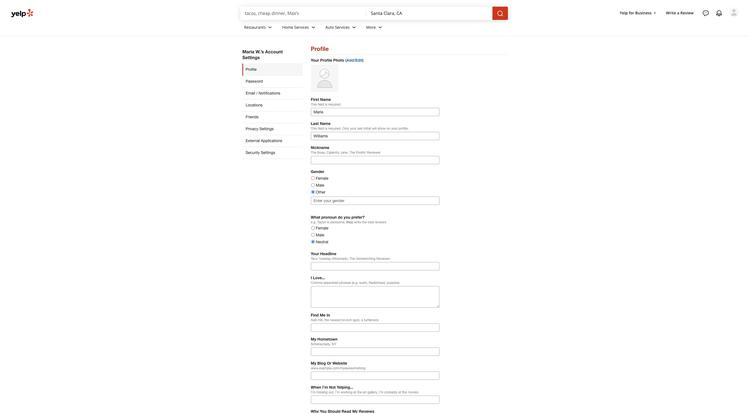 Task type: locate. For each thing, give the bounding box(es) containing it.
24 chevron down v2 image inside auto services link
[[351, 24, 358, 31]]

probably
[[385, 391, 398, 395]]

name inside last name this field is required. only your last initial will show on your profile.
[[320, 121, 331, 126]]

at right 'working'
[[354, 391, 357, 395]]

1 vertical spatial your
[[311, 252, 319, 256]]

2 services from the left
[[335, 25, 350, 30]]

0 vertical spatial my
[[311, 337, 317, 342]]

24 chevron down v2 image left the auto on the top left of the page
[[310, 24, 317, 31]]

is for last
[[325, 127, 328, 131]]

24 chevron down v2 image inside restaurants link
[[267, 24, 274, 31]]

0 vertical spatial field
[[318, 103, 324, 107]]

1 vertical spatial settings
[[260, 127, 274, 131]]

best
[[368, 221, 375, 224]]

more link
[[362, 20, 388, 36]]

neutral
[[316, 240, 329, 244]]

this inside last name this field is required. only your last initial will show on your profile.
[[311, 127, 317, 131]]

0 vertical spatial is
[[325, 103, 328, 107]]

privacy settings
[[246, 127, 274, 131]]

profile
[[311, 45, 329, 52], [321, 58, 333, 63], [246, 67, 257, 72]]

24 chevron down v2 image inside home services "link"
[[310, 24, 317, 31]]

Find text field
[[245, 10, 362, 16]]

field inside first name this field is required.
[[318, 103, 324, 107]]

your profile photo (add/edit)
[[311, 58, 364, 63]]

i'm right out,
[[336, 391, 340, 395]]

My Blog Or Website text field
[[311, 372, 440, 380]]

reviewer inside "your headline taco tuesday aficionado, the globetrotting reviewer"
[[377, 257, 390, 261]]

notifications image
[[717, 10, 723, 17]]

0 vertical spatial female
[[316, 176, 329, 181]]

0 vertical spatial reviewer
[[367, 151, 381, 155]]

the inside "your headline taco tuesday aficionado, the globetrotting reviewer"
[[350, 257, 356, 261]]

locations link
[[243, 99, 303, 111]]

settings up the external applications
[[260, 127, 274, 131]]

3 24 chevron down v2 image from the left
[[351, 24, 358, 31]]

1 horizontal spatial at
[[399, 391, 402, 395]]

2 vertical spatial profile
[[246, 67, 257, 72]]

write a review
[[667, 10, 695, 15]]

settings inside maria w.'s account settings
[[243, 55, 260, 60]]

maria w.'s account settings
[[243, 49, 283, 60]]

schenectady,
[[311, 343, 331, 346]]

male right male option
[[316, 233, 325, 237]]

business
[[636, 10, 652, 15]]

1 vertical spatial required.
[[329, 127, 342, 131]]

0 vertical spatial male
[[316, 183, 325, 188]]

hill,
[[318, 318, 324, 322]]

female down taylor
[[316, 226, 329, 231]]

yelping...
[[337, 385, 354, 390]]

home services
[[283, 25, 309, 30]]

0 horizontal spatial your
[[350, 127, 357, 131]]

spot,
[[353, 318, 361, 322]]

my blog or website www.example.com/myawesomeblog
[[311, 361, 366, 371]]

My Hometown text field
[[311, 348, 440, 356]]

not
[[330, 385, 336, 390]]

1 horizontal spatial none field
[[371, 10, 489, 16]]

tuesday
[[319, 257, 331, 261]]

2 required. from the top
[[329, 127, 342, 131]]

2 vertical spatial settings
[[261, 151, 275, 155]]

the right jane,
[[350, 151, 355, 155]]

1 my from the top
[[311, 337, 317, 342]]

2 24 chevron down v2 image from the left
[[310, 24, 317, 31]]

my for hometown
[[311, 337, 317, 342]]

w.'s
[[256, 49, 264, 54]]

write
[[667, 10, 677, 15]]

your for your profile photo (add/edit)
[[311, 58, 319, 63]]

services
[[295, 25, 309, 30], [335, 25, 350, 30]]

hometown
[[318, 337, 338, 342]]

1 24 chevron down v2 image from the left
[[267, 24, 274, 31]]

0 vertical spatial name
[[320, 97, 331, 102]]

male
[[316, 183, 325, 188], [316, 233, 325, 237]]

1 horizontal spatial your
[[392, 127, 398, 131]]

a inside find me in nob hill, the newest brunch spot, a turtleneck
[[362, 318, 364, 322]]

your right on
[[392, 127, 398, 131]]

is inside first name this field is required.
[[325, 103, 328, 107]]

field down first on the top left of the page
[[318, 103, 324, 107]]

1 vertical spatial is
[[325, 127, 328, 131]]

your inside "your headline taco tuesday aficionado, the globetrotting reviewer"
[[311, 252, 319, 256]]

Other radio
[[311, 190, 315, 194]]

name
[[320, 97, 331, 102], [320, 121, 331, 126]]

security settings link
[[243, 147, 303, 159]]

your left the photo
[[311, 58, 319, 63]]

only
[[343, 127, 349, 131]]

the down in
[[325, 318, 329, 322]]

globetrotting
[[356, 257, 376, 261]]

2 my from the top
[[311, 361, 317, 366]]

2 your from the top
[[311, 252, 319, 256]]

required.
[[329, 103, 342, 107], [329, 127, 342, 131]]

1 field from the top
[[318, 103, 324, 107]]

auto
[[326, 25, 334, 30]]

0 horizontal spatial none field
[[245, 10, 362, 16]]

2 your from the left
[[392, 127, 398, 131]]

restaurants
[[244, 25, 266, 30]]

my inside the my hometown schenectady, ny
[[311, 337, 317, 342]]

Find Me In text field
[[311, 324, 440, 332]]

Enter your gender text field
[[311, 197, 440, 205]]

24 chevron down v2 image right more
[[377, 24, 384, 31]]

in
[[327, 313, 330, 318]]

0 vertical spatial required.
[[329, 103, 342, 107]]

female radio down e.g.
[[311, 226, 315, 230]]

name right first on the top left of the page
[[320, 97, 331, 102]]

1 horizontal spatial services
[[335, 25, 350, 30]]

will
[[373, 127, 377, 131]]

my hometown schenectady, ny
[[311, 337, 338, 346]]

i'm down when
[[311, 391, 316, 395]]

field for first
[[318, 103, 324, 107]]

do
[[338, 215, 343, 220]]

is inside last name this field is required. only your last initial will show on your profile.
[[325, 127, 328, 131]]

1 this from the top
[[311, 103, 317, 107]]

profile link
[[243, 64, 303, 76]]

your headline taco tuesday aficionado, the globetrotting reviewer
[[311, 252, 390, 261]]

the left best
[[363, 221, 367, 224]]

female down gender
[[316, 176, 329, 181]]

field for last
[[318, 127, 324, 131]]

at right probably
[[399, 391, 402, 395]]

at
[[354, 391, 357, 395], [399, 391, 402, 395]]

search image
[[498, 10, 504, 17]]

profile up "your profile photo (add/edit)" on the top left of page
[[311, 45, 329, 52]]

1 vertical spatial male
[[316, 233, 325, 237]]

gender
[[311, 169, 325, 174]]

notifications
[[259, 91, 281, 95]]

0 vertical spatial female radio
[[311, 177, 315, 180]]

your up taco
[[311, 252, 319, 256]]

1 vertical spatial female radio
[[311, 226, 315, 230]]

required. inside last name this field is required. only your last initial will show on your profile.
[[329, 127, 342, 131]]

required. for last
[[329, 127, 342, 131]]

gallery,
[[368, 391, 378, 395]]

24 chevron down v2 image
[[267, 24, 274, 31], [310, 24, 317, 31], [351, 24, 358, 31], [377, 24, 384, 31]]

the right aficionado,
[[350, 257, 356, 261]]

1 male from the top
[[316, 183, 325, 188]]

reviewer inside nickname the boss, calamity jane, the prolific reviewer
[[367, 151, 381, 155]]

None search field
[[241, 7, 510, 20]]

settings down applications
[[261, 151, 275, 155]]

name right last
[[320, 121, 331, 126]]

field
[[318, 103, 324, 107], [318, 127, 324, 131]]

2 this from the top
[[311, 127, 317, 131]]

1 none field from the left
[[245, 10, 362, 16]]

my left blog
[[311, 361, 317, 366]]

the
[[311, 151, 317, 155], [350, 151, 355, 155], [350, 257, 356, 261]]

24 chevron down v2 image right auto services
[[351, 24, 358, 31]]

the
[[363, 221, 367, 224], [325, 318, 329, 322], [358, 391, 362, 395], [403, 391, 407, 395]]

0 vertical spatial your
[[311, 58, 319, 63]]

settings down "maria"
[[243, 55, 260, 60]]

4 24 chevron down v2 image from the left
[[377, 24, 384, 31]]

(e.g.
[[352, 281, 359, 285]]

settings
[[243, 55, 260, 60], [260, 127, 274, 131], [261, 151, 275, 155]]

1 horizontal spatial a
[[678, 10, 680, 15]]

0 vertical spatial a
[[678, 10, 680, 15]]

the left boss, on the left top
[[311, 151, 317, 155]]

find me in nob hill, the newest brunch spot, a turtleneck
[[311, 313, 379, 322]]

1 vertical spatial name
[[320, 121, 331, 126]]

i love... comma separated phrases (e.g. sushi, radiohead, puppies)
[[311, 276, 400, 285]]

services inside "link"
[[295, 25, 309, 30]]

24 chevron down v2 image inside more link
[[377, 24, 384, 31]]

1 vertical spatial this
[[311, 127, 317, 131]]

messages image
[[703, 10, 710, 17]]

(add/edit)
[[346, 58, 364, 63]]

1 vertical spatial reviewer
[[377, 257, 390, 261]]

a
[[678, 10, 680, 15], [362, 318, 364, 322]]

1 your from the top
[[311, 58, 319, 63]]

my for blog
[[311, 361, 317, 366]]

account
[[265, 49, 283, 54]]

is for first
[[325, 103, 328, 107]]

female radio up male radio
[[311, 177, 315, 180]]

none field near
[[371, 10, 489, 16]]

field down last
[[318, 127, 324, 131]]

2 field from the top
[[318, 127, 324, 131]]

0 horizontal spatial at
[[354, 391, 357, 395]]

last name this field is required. only your last initial will show on your profile.
[[311, 121, 409, 131]]

2 female radio from the top
[[311, 226, 315, 230]]

name for first
[[320, 97, 331, 102]]

last
[[358, 127, 363, 131]]

24 chevron down v2 image right restaurants
[[267, 24, 274, 31]]

services right the auto on the top left of the page
[[335, 25, 350, 30]]

required. inside first name this field is required.
[[329, 103, 342, 107]]

0 horizontal spatial services
[[295, 25, 309, 30]]

reviews
[[375, 221, 387, 224]]

a right spot,
[[362, 318, 364, 322]]

2 male from the top
[[316, 233, 325, 237]]

reviewer up nickname "text field"
[[367, 151, 381, 155]]

calamity
[[327, 151, 340, 155]]

the inside 'what pronoun do you prefer? e.g. taylor is awesome, they write the best reviews'
[[363, 221, 367, 224]]

1 vertical spatial female
[[316, 226, 329, 231]]

reviewer up your headline text box
[[377, 257, 390, 261]]

find
[[311, 313, 319, 318]]

1 services from the left
[[295, 25, 309, 30]]

this for first
[[311, 103, 317, 107]]

password link
[[243, 76, 303, 87]]

review
[[681, 10, 695, 15]]

name inside first name this field is required.
[[320, 97, 331, 102]]

settings for privacy
[[260, 127, 274, 131]]

privacy settings link
[[243, 123, 303, 135]]

required. for first
[[329, 103, 342, 107]]

1 vertical spatial a
[[362, 318, 364, 322]]

my inside the my blog or website www.example.com/myawesomeblog
[[311, 361, 317, 366]]

brunch
[[342, 318, 352, 322]]

this down last
[[311, 127, 317, 131]]

0 horizontal spatial a
[[362, 318, 364, 322]]

my up schenectady,
[[311, 337, 317, 342]]

1 required. from the top
[[329, 103, 342, 107]]

0 vertical spatial this
[[311, 103, 317, 107]]

settings for security
[[261, 151, 275, 155]]

field inside last name this field is required. only your last initial will show on your profile.
[[318, 127, 324, 131]]

First Name text field
[[311, 108, 440, 116]]

none field find
[[245, 10, 362, 16]]

password
[[246, 79, 263, 84]]

is
[[325, 103, 328, 107], [325, 127, 328, 131], [327, 221, 330, 224]]

Female radio
[[311, 177, 315, 180], [311, 226, 315, 230]]

profile up "password"
[[246, 67, 257, 72]]

your left last
[[350, 127, 357, 131]]

services right home
[[295, 25, 309, 30]]

None field
[[245, 10, 362, 16], [371, 10, 489, 16]]

male up other
[[316, 183, 325, 188]]

1 vertical spatial my
[[311, 361, 317, 366]]

restaurants link
[[240, 20, 278, 36]]

aficionado,
[[332, 257, 349, 261]]

your
[[350, 127, 357, 131], [392, 127, 398, 131]]

0 vertical spatial settings
[[243, 55, 260, 60]]

photo
[[334, 58, 345, 63]]

this inside first name this field is required.
[[311, 103, 317, 107]]

2 none field from the left
[[371, 10, 489, 16]]

male for male option
[[316, 233, 325, 237]]

1 vertical spatial field
[[318, 127, 324, 131]]

a right the write
[[678, 10, 680, 15]]

2 female from the top
[[316, 226, 329, 231]]

your for your headline taco tuesday aficionado, the globetrotting reviewer
[[311, 252, 319, 256]]

this down first on the top left of the page
[[311, 103, 317, 107]]

profile left the photo
[[321, 58, 333, 63]]

friends
[[246, 115, 259, 119]]

i'm right 'gallery,'
[[379, 391, 384, 395]]

security settings
[[246, 151, 275, 155]]

2 vertical spatial is
[[327, 221, 330, 224]]



Task type: describe. For each thing, give the bounding box(es) containing it.
they
[[347, 220, 353, 224]]

the left 'movies'
[[403, 391, 407, 395]]

external applications
[[246, 139, 283, 143]]

movies
[[408, 391, 419, 395]]

(add/edit) link
[[346, 58, 364, 63]]

1 at from the left
[[354, 391, 357, 395]]

or
[[327, 361, 332, 366]]

Last Name text field
[[311, 132, 440, 140]]

nickname
[[311, 145, 330, 150]]

privacy
[[246, 127, 259, 131]]

home
[[283, 25, 294, 30]]

male for male radio
[[316, 183, 325, 188]]

last
[[311, 121, 319, 126]]

me
[[320, 313, 326, 318]]

/
[[257, 91, 258, 95]]

email / notifications link
[[243, 87, 303, 99]]

external
[[246, 139, 260, 143]]

1 female from the top
[[316, 176, 329, 181]]

1 vertical spatial profile
[[321, 58, 333, 63]]

security
[[246, 151, 260, 155]]

working
[[341, 391, 353, 395]]

2 at from the left
[[399, 391, 402, 395]]

16 chevron down v2 image
[[654, 11, 658, 15]]

e.g.
[[311, 221, 317, 224]]

ny
[[332, 343, 337, 346]]

first
[[311, 97, 319, 102]]

turtleneck
[[364, 318, 379, 322]]

out,
[[329, 391, 335, 395]]

comma
[[311, 281, 323, 285]]

prolific
[[356, 151, 366, 155]]

Nickname text field
[[311, 156, 440, 164]]

locations
[[246, 103, 263, 107]]

friends link
[[243, 111, 303, 123]]

profile.
[[399, 127, 409, 131]]

Male radio
[[311, 183, 315, 187]]

24 chevron down v2 image for restaurants
[[267, 24, 274, 31]]

missing
[[317, 391, 328, 395]]

name for last
[[320, 121, 331, 126]]

taco
[[311, 257, 318, 261]]

initial
[[364, 127, 372, 131]]

user actions element
[[616, 7, 748, 41]]

phrases
[[340, 281, 351, 285]]

show
[[378, 127, 386, 131]]

home services link
[[278, 20, 321, 36]]

1 female radio from the top
[[311, 177, 315, 180]]

When I'm Not Yelping... text field
[[311, 396, 440, 404]]

1 your from the left
[[350, 127, 357, 131]]

separated
[[324, 281, 339, 285]]

puppies)
[[387, 281, 400, 285]]

0 vertical spatial profile
[[311, 45, 329, 52]]

what pronoun do you prefer? e.g. taylor is awesome, they write the best reviews
[[311, 215, 387, 224]]

business categories element
[[240, 20, 740, 36]]

Male radio
[[311, 233, 315, 237]]

newest
[[330, 318, 341, 322]]

on
[[387, 127, 391, 131]]

this for last
[[311, 127, 317, 131]]

I Love... text field
[[311, 286, 440, 308]]

is inside 'what pronoun do you prefer? e.g. taylor is awesome, they write the best reviews'
[[327, 221, 330, 224]]

the left the art
[[358, 391, 362, 395]]

i
[[311, 276, 312, 280]]

external applications link
[[243, 135, 303, 147]]

24 chevron down v2 image for auto services
[[351, 24, 358, 31]]

the inside find me in nob hill, the newest brunch spot, a turtleneck
[[325, 318, 329, 322]]

when
[[311, 385, 322, 390]]

24 chevron down v2 image for home services
[[310, 24, 317, 31]]

reviewer for the
[[367, 151, 381, 155]]

sushi,
[[360, 281, 368, 285]]

write a review link
[[665, 8, 697, 18]]

24 chevron down v2 image for more
[[377, 24, 384, 31]]

website
[[333, 361, 348, 366]]

love...
[[313, 276, 326, 280]]

art
[[363, 391, 367, 395]]

reviewer for headline
[[377, 257, 390, 261]]

maria w. image
[[730, 7, 740, 17]]

applications
[[261, 139, 283, 143]]

yelp for business
[[621, 10, 652, 15]]

nob
[[311, 318, 317, 322]]

jane,
[[341, 151, 349, 155]]

pronoun
[[322, 215, 337, 220]]

services for home services
[[295, 25, 309, 30]]

auto services link
[[321, 20, 362, 36]]

yelp
[[621, 10, 629, 15]]

email / notifications
[[246, 91, 281, 95]]

what
[[311, 215, 321, 220]]

maria
[[243, 49, 255, 54]]

Neutral radio
[[311, 240, 315, 244]]

i'm up missing
[[323, 385, 328, 390]]

email
[[246, 91, 255, 95]]

for
[[630, 10, 635, 15]]

www.example.com/myawesomeblog
[[311, 367, 366, 371]]

auto services
[[326, 25, 350, 30]]

boss,
[[318, 151, 326, 155]]

blog
[[318, 361, 326, 366]]

headline
[[321, 252, 337, 256]]

write
[[354, 221, 362, 224]]

the for headline
[[350, 257, 356, 261]]

you
[[344, 215, 351, 220]]

Near text field
[[371, 10, 489, 16]]

the for the
[[350, 151, 355, 155]]

Your Headline text field
[[311, 262, 440, 271]]

services for auto services
[[335, 25, 350, 30]]

yelp for business button
[[618, 8, 660, 18]]

nickname the boss, calamity jane, the prolific reviewer
[[311, 145, 381, 155]]

prefer?
[[352, 215, 365, 220]]



Task type: vqa. For each thing, say whether or not it's contained in the screenshot.
second Services from the right
yes



